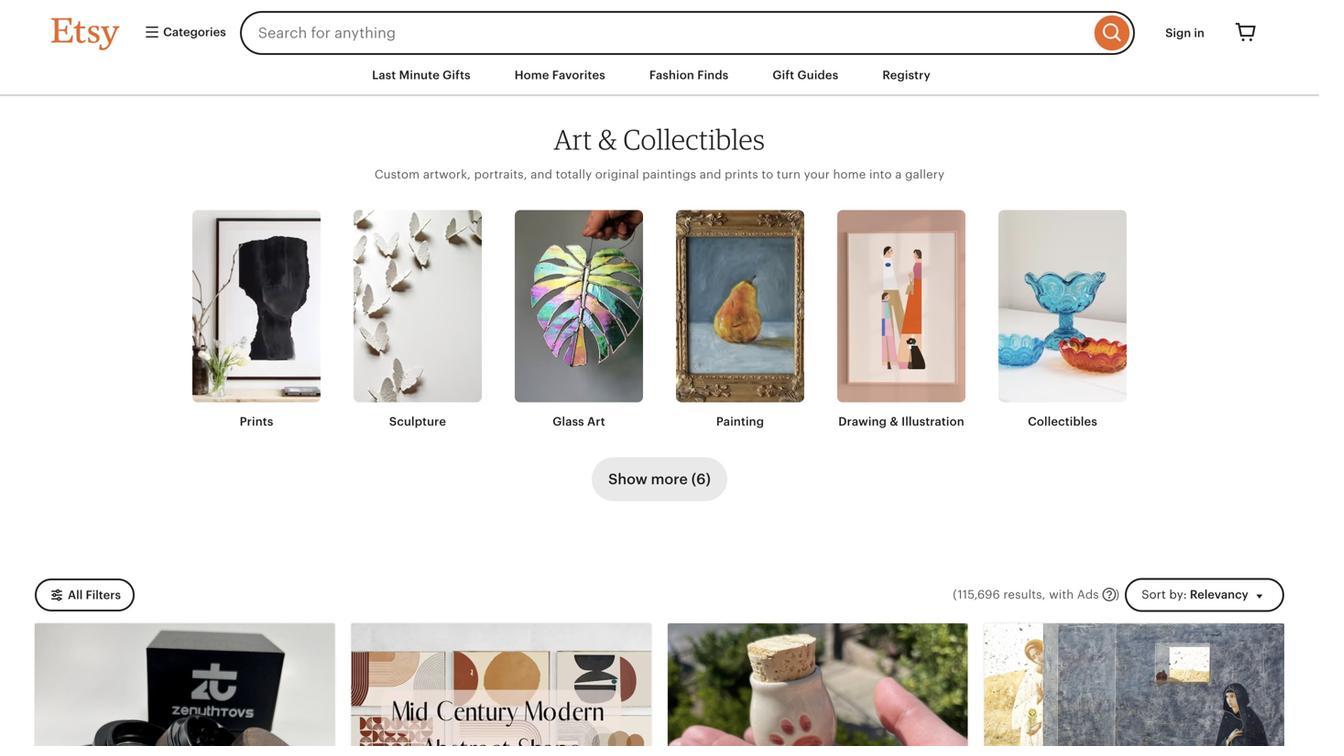 Task type: locate. For each thing, give the bounding box(es) containing it.
menu bar
[[18, 55, 1301, 96]]

home
[[515, 68, 549, 82]]

banner containing categories
[[18, 0, 1301, 55]]

home favorites link
[[501, 59, 619, 92]]

( 115,696 results,
[[953, 588, 1046, 602]]

painting link
[[676, 210, 804, 430]]

banner
[[18, 0, 1301, 55]]

0 horizontal spatial collectibles
[[624, 122, 765, 156]]

custom
[[375, 167, 420, 181]]

fashion finds link
[[636, 59, 743, 92]]

relevancy
[[1190, 588, 1249, 602]]

custom artwork, portraits, and totally original paintings and prints to turn your home into a gallery
[[375, 167, 945, 181]]

art & collectibles
[[554, 122, 765, 156]]

and left totally at the left of the page
[[531, 167, 553, 181]]

& right drawing at the right of page
[[890, 415, 899, 429]]

none search field inside "banner"
[[240, 11, 1135, 55]]

show more (6) button
[[592, 458, 727, 502]]

& up original
[[598, 122, 618, 156]]

and
[[531, 167, 553, 181], [700, 167, 722, 181]]

annunciation, original print on natural canvas and stretcher of modern icon, made by ivanka demchuk image
[[985, 624, 1285, 747]]

Search for anything text field
[[240, 11, 1091, 55]]

0 horizontal spatial and
[[531, 167, 553, 181]]

sculpture link
[[354, 210, 482, 430]]

0 vertical spatial &
[[598, 122, 618, 156]]

totally
[[556, 167, 592, 181]]

with ads
[[1049, 588, 1099, 602]]

finds
[[698, 68, 729, 82]]

collectibles
[[624, 122, 765, 156], [1028, 415, 1098, 429]]

gift guides
[[773, 68, 839, 82]]

guides
[[798, 68, 839, 82]]

art right glass
[[587, 415, 605, 429]]

and left prints
[[700, 167, 722, 181]]

registry link
[[869, 59, 945, 92]]

last minute gifts link
[[358, 59, 484, 92]]

art
[[554, 122, 592, 156], [587, 415, 605, 429]]

None search field
[[240, 11, 1135, 55]]

drawing & illustration link
[[837, 210, 966, 430]]

1 horizontal spatial and
[[700, 167, 722, 181]]

all
[[68, 589, 83, 603]]

& for illustration
[[890, 415, 899, 429]]

paintings
[[643, 167, 697, 181]]

cat paw pipe & stash jar matching set, gift for smoker - unique ceramic pipes pretty gifts for her beautiful gift ideas image
[[668, 624, 968, 747]]

with
[[1049, 588, 1074, 602]]

turn
[[777, 167, 801, 181]]

last minute gifts
[[372, 68, 471, 82]]

)
[[1116, 588, 1120, 602]]

show
[[608, 472, 648, 488]]

last
[[372, 68, 396, 82]]

sign
[[1166, 26, 1191, 40]]

0 horizontal spatial &
[[598, 122, 618, 156]]

drawing & illustration
[[839, 415, 965, 429]]

0 vertical spatial art
[[554, 122, 592, 156]]

to
[[762, 167, 774, 181]]

(6)
[[692, 472, 711, 488]]

filters
[[86, 589, 121, 603]]

home favorites
[[515, 68, 606, 82]]

gallery
[[905, 167, 945, 181]]

ads
[[1077, 588, 1099, 602]]

1 vertical spatial &
[[890, 415, 899, 429]]

1 horizontal spatial &
[[890, 415, 899, 429]]

0 vertical spatial collectibles
[[624, 122, 765, 156]]

1 horizontal spatial collectibles
[[1028, 415, 1098, 429]]

into
[[870, 167, 892, 181]]

art up totally at the left of the page
[[554, 122, 592, 156]]

favorites
[[552, 68, 606, 82]]

sign in
[[1166, 26, 1205, 40]]

&
[[598, 122, 618, 156], [890, 415, 899, 429]]



Task type: describe. For each thing, give the bounding box(es) containing it.
glass art link
[[515, 210, 643, 430]]

drawing
[[839, 415, 887, 429]]

illustration
[[902, 415, 965, 429]]

2 and from the left
[[700, 167, 722, 181]]

gift
[[773, 68, 795, 82]]

results,
[[1004, 588, 1046, 602]]

show more (6)
[[608, 472, 711, 488]]

home
[[833, 167, 866, 181]]

prints
[[725, 167, 758, 181]]

glass art
[[553, 415, 605, 429]]

1 vertical spatial collectibles
[[1028, 415, 1098, 429]]

painting
[[716, 415, 764, 429]]

portraits,
[[474, 167, 527, 181]]

categories
[[160, 25, 226, 39]]

prints link
[[192, 210, 321, 430]]

registry
[[883, 68, 931, 82]]

in
[[1194, 26, 1205, 40]]

gifts
[[443, 68, 471, 82]]

artwork,
[[423, 167, 471, 181]]

collectibles link
[[999, 210, 1127, 430]]

sign in button
[[1152, 16, 1219, 50]]

prints
[[240, 415, 273, 429]]

your
[[804, 167, 830, 181]]

samsung frame tv art bundle mid century modern, abstract shapes, instant download, abstract tv art, tv wallpaper, neutral modern home décor image
[[351, 624, 651, 747]]

1 and from the left
[[531, 167, 553, 181]]

original
[[595, 167, 639, 181]]

sculpture
[[389, 415, 446, 429]]

(
[[953, 588, 957, 602]]

all filters button
[[35, 579, 135, 612]]

menu bar containing last minute gifts
[[18, 55, 1301, 96]]

more
[[651, 472, 688, 488]]

1 vertical spatial art
[[587, 415, 605, 429]]

2.5in walnut wood 5 piece herb grinder image
[[35, 624, 335, 747]]

glass
[[553, 415, 584, 429]]

& for collectibles
[[598, 122, 618, 156]]

fashion
[[649, 68, 695, 82]]

115,696
[[958, 588, 1000, 602]]

sort by: relevancy
[[1142, 588, 1249, 602]]

by:
[[1170, 588, 1187, 602]]

all filters
[[68, 589, 121, 603]]

categories button
[[130, 16, 234, 49]]

sort
[[1142, 588, 1166, 602]]

minute
[[399, 68, 440, 82]]

gift guides link
[[759, 59, 852, 92]]

fashion finds
[[649, 68, 729, 82]]

a
[[895, 167, 902, 181]]



Task type: vqa. For each thing, say whether or not it's contained in the screenshot.
$ within $ 84.00 $ 120.00 (30% OFF)
no



